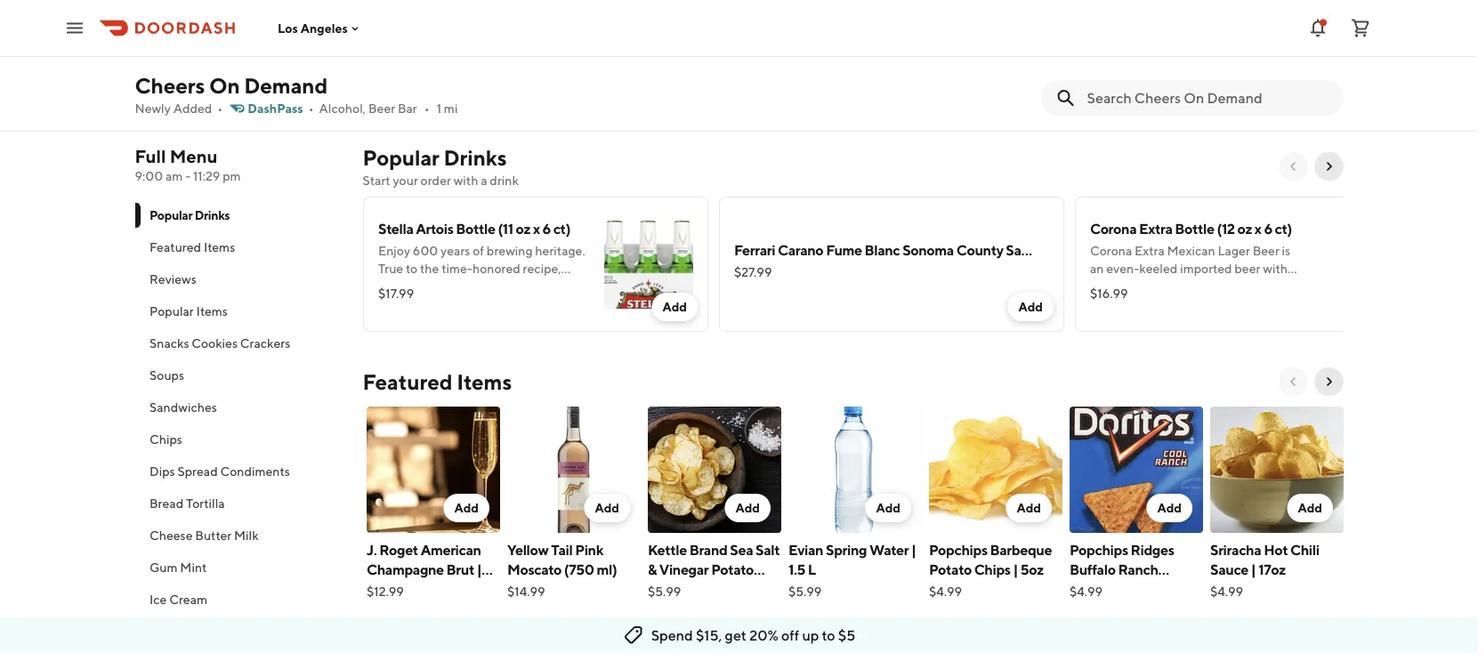 Task type: locate. For each thing, give the bounding box(es) containing it.
kettle
[[647, 542, 687, 558]]

add button for j. roget american champagne brut | 750ml, 10% abv
[[443, 494, 489, 522]]

beer up cheers on demand
[[215, 47, 242, 61]]

ranch
[[1118, 561, 1158, 578]]

chips inside popchips barbeque potato chips | 5oz $4.99
[[974, 561, 1010, 578]]

1 horizontal spatial 750ml,
[[1120, 242, 1164, 259]]

1 x from the left
[[533, 220, 539, 237]]

$5.99 down l
[[788, 584, 821, 599]]

0 vertical spatial added
[[173, 22, 212, 36]]

extra
[[1139, 220, 1172, 237]]

2 horizontal spatial 5oz
[[1161, 581, 1184, 598]]

added up $$ • alcohol, beer bar
[[173, 22, 212, 36]]

your right start
[[393, 173, 418, 188]]

0 vertical spatial popular
[[363, 145, 439, 170]]

2 horizontal spatial potato
[[1069, 581, 1112, 598]]

0 vertical spatial beer
[[215, 47, 242, 61]]

2 vertical spatial popular
[[149, 304, 193, 319]]

mi left los
[[235, 22, 249, 36]]

0 horizontal spatial to
[[506, 41, 521, 60]]

yellow tail pink moscato (750 ml) image
[[507, 407, 640, 533]]

1 down this
[[437, 101, 441, 116]]

0 horizontal spatial $4.99
[[929, 584, 962, 599]]

your right on
[[571, 41, 603, 60]]

evian spring water | 1.5 l $5.99
[[788, 542, 916, 599]]

abv inside j. roget american champagne brut | 750ml, 10% abv
[[442, 581, 464, 598]]

order down popular drinks heading on the left
[[421, 173, 451, 188]]

drinks down "11:29"
[[194, 208, 229, 223]]

water
[[869, 542, 908, 558]]

popular drinks heading
[[363, 143, 507, 172]]

get
[[725, 627, 747, 644]]

reviews
[[149, 272, 196, 287]]

$5.99
[[647, 584, 681, 599], [788, 584, 821, 599]]

chips up dips
[[149, 432, 182, 447]]

fume
[[826, 242, 862, 259]]

alcohol, down newly added • 1 mi
[[165, 47, 212, 61]]

1 horizontal spatial 6
[[1264, 220, 1272, 237]]

protein energy bars
[[149, 624, 261, 639]]

bar up more
[[244, 47, 264, 61]]

0 horizontal spatial potato
[[711, 561, 753, 578]]

add button for kettle brand sea salt & vinegar potato chips | 5oz
[[724, 494, 770, 522]]

3 $4.99 from the left
[[1210, 584, 1243, 599]]

tail
[[551, 542, 572, 558]]

0 horizontal spatial $5.99
[[647, 584, 681, 599]]

bottle up 13.8%
[[1175, 220, 1214, 237]]

added down cheers
[[173, 101, 212, 116]]

stella
[[378, 220, 413, 237]]

popchips ridges buffalo ranch potato chips | 5oz
[[1069, 542, 1184, 598]]

potato inside kettle brand sea salt & vinegar potato chips | 5oz
[[711, 561, 753, 578]]

popchips left "barbeque"
[[929, 542, 987, 558]]

0 vertical spatial off
[[456, 41, 476, 60]]

0 horizontal spatial bottle
[[456, 220, 495, 237]]

2 ct) from the left
[[1275, 220, 1292, 237]]

1 vertical spatial bar
[[398, 101, 417, 116]]

1 horizontal spatial 5oz
[[1020, 561, 1043, 578]]

drink
[[490, 173, 519, 188]]

vinegar
[[659, 561, 708, 578]]

chips button
[[135, 424, 341, 456]]

5oz down vinegar
[[694, 581, 717, 598]]

1 vertical spatial mi
[[444, 101, 458, 116]]

order left of
[[636, 41, 674, 60]]

popchips up buffalo
[[1069, 542, 1128, 558]]

0 horizontal spatial 20%
[[421, 41, 454, 60]]

| inside sriracha hot chili sauce | 17oz $4.99
[[1251, 561, 1256, 578]]

x
[[533, 220, 539, 237], [1254, 220, 1261, 237]]

1 horizontal spatial mi
[[444, 101, 458, 116]]

your
[[571, 41, 603, 60], [393, 173, 418, 188]]

6 right (12
[[1264, 220, 1272, 237]]

alcohol, down the demand
[[319, 101, 366, 116]]

$5
[[838, 627, 856, 644]]

$5.99 down &
[[647, 584, 681, 599]]

2 bottle from the left
[[1175, 220, 1214, 237]]

abv down (12
[[1205, 242, 1227, 259]]

ct) right (11
[[553, 220, 570, 237]]

2 vertical spatial previous button of carousel image
[[1287, 375, 1301, 389]]

• down see
[[217, 101, 223, 116]]

blanc right fume
[[864, 242, 900, 259]]

750ml, down extra
[[1120, 242, 1164, 259]]

1 vertical spatial items
[[196, 304, 227, 319]]

featured items down popular drinks
[[149, 240, 235, 255]]

1 vertical spatial your
[[393, 173, 418, 188]]

1 ct) from the left
[[553, 220, 570, 237]]

1 newly from the top
[[135, 22, 171, 36]]

up
[[802, 627, 819, 644]]

$27.99
[[734, 265, 772, 279]]

$$
[[135, 47, 150, 61]]

add button for sriracha hot chili sauce | 17oz
[[1287, 494, 1333, 522]]

1 6 from the left
[[542, 220, 550, 237]]

1 vertical spatial featured items
[[363, 369, 512, 394]]

2 oz from the left
[[1237, 220, 1252, 237]]

alcohol,
[[165, 47, 212, 61], [319, 101, 366, 116]]

bar down 'from'
[[398, 101, 417, 116]]

1 horizontal spatial x
[[1254, 220, 1261, 237]]

5oz inside popchips barbeque potato chips | 5oz $4.99
[[1020, 561, 1043, 578]]

chips down 'ranch'
[[1115, 581, 1151, 598]]

popular down am
[[149, 208, 192, 223]]

chips down &
[[647, 581, 684, 598]]

0 vertical spatial bar
[[244, 47, 264, 61]]

0 vertical spatial mi
[[235, 22, 249, 36]]

off up store.
[[456, 41, 476, 60]]

chili
[[1290, 542, 1319, 558]]

1 $4.99 from the left
[[929, 584, 962, 599]]

featured items up j. roget american champagne brut | 750ml, 10% abv 'image'
[[363, 369, 512, 394]]

| inside ferrari carano fume blanc sonoma county sauvignon blanc | 750ml, 13.8% abv $27.99
[[1112, 242, 1117, 259]]

(11
[[497, 220, 513, 237]]

featured items button
[[135, 231, 341, 263]]

j.
[[366, 542, 376, 558]]

items for featured items button
[[203, 240, 235, 255]]

1 horizontal spatial 20%
[[750, 627, 779, 644]]

1 vertical spatial beer
[[368, 101, 395, 116]]

5oz down ridges
[[1161, 581, 1184, 598]]

$4.99 for popchips barbeque potato chips | 5oz
[[929, 584, 962, 599]]

items for popular items button on the left of the page
[[196, 304, 227, 319]]

1 vertical spatial abv
[[442, 581, 464, 598]]

1 bottle from the left
[[456, 220, 495, 237]]

bread tortilla
[[149, 496, 224, 511]]

added for •
[[173, 101, 212, 116]]

0 vertical spatial drinks
[[444, 145, 507, 170]]

$4.99 inside sriracha hot chili sauce | 17oz $4.99
[[1210, 584, 1243, 599]]

0 horizontal spatial featured items
[[149, 240, 235, 255]]

0 horizontal spatial abv
[[442, 581, 464, 598]]

$5.99 inside evian spring water | 1.5 l $5.99
[[788, 584, 821, 599]]

bottle left (11
[[456, 220, 495, 237]]

1 horizontal spatial $4.99
[[1069, 584, 1102, 599]]

1 horizontal spatial order
[[636, 41, 674, 60]]

demand
[[244, 73, 328, 98]]

brut
[[446, 561, 474, 578]]

1 horizontal spatial drinks
[[444, 145, 507, 170]]

0 horizontal spatial order
[[421, 173, 451, 188]]

1 horizontal spatial blanc
[[1074, 242, 1110, 259]]

spend
[[651, 627, 693, 644]]

1 horizontal spatial bar
[[398, 101, 417, 116]]

0 vertical spatial featured
[[149, 240, 201, 255]]

1 popchips from the left
[[929, 542, 987, 558]]

popchips inside popchips barbeque potato chips | 5oz $4.99
[[929, 542, 987, 558]]

1 vertical spatial 1
[[437, 101, 441, 116]]

| down vinegar
[[686, 581, 691, 598]]

popular down "reviews"
[[149, 304, 193, 319]]

| inside evian spring water | 1.5 l $5.99
[[911, 542, 916, 558]]

next button of carousel image
[[1322, 159, 1336, 174]]

| inside kettle brand sea salt & vinegar potato chips | 5oz
[[686, 581, 691, 598]]

1 vertical spatial 750ml,
[[366, 581, 410, 598]]

750ml,
[[1120, 242, 1164, 259], [366, 581, 410, 598]]

popchips
[[929, 542, 987, 558], [1069, 542, 1128, 558]]

1 horizontal spatial $5.99
[[788, 584, 821, 599]]

added
[[173, 22, 212, 36], [173, 101, 212, 116]]

0 horizontal spatial x
[[533, 220, 539, 237]]

1 vertical spatial featured
[[363, 369, 453, 394]]

| right "water"
[[911, 542, 916, 558]]

x right (12
[[1254, 220, 1261, 237]]

featured inside featured items button
[[149, 240, 201, 255]]

0 vertical spatial 750ml,
[[1120, 242, 1164, 259]]

to right up
[[822, 627, 835, 644]]

1 vertical spatial off
[[781, 627, 799, 644]]

0 vertical spatial items
[[203, 240, 235, 255]]

featured
[[149, 240, 201, 255], [363, 369, 453, 394]]

• down the demand
[[309, 101, 314, 116]]

newly
[[135, 22, 171, 36], [135, 101, 171, 116]]

open menu image
[[64, 17, 85, 39]]

1 vertical spatial newly
[[135, 101, 171, 116]]

newly down cheers
[[135, 101, 171, 116]]

2 popchips from the left
[[1069, 542, 1128, 558]]

1 vertical spatial added
[[173, 101, 212, 116]]

popular items button
[[135, 295, 341, 328]]

9:00
[[135, 169, 163, 183]]

1 horizontal spatial ct)
[[1275, 220, 1292, 237]]

0 horizontal spatial drinks
[[194, 208, 229, 223]]

popchips barbeque potato chips | 5oz image
[[929, 407, 1062, 533]]

1 oz from the left
[[515, 220, 530, 237]]

popular inside popular drinks start your order with a drink
[[363, 145, 439, 170]]

potato inside popchips barbeque potato chips | 5oz $4.99
[[929, 561, 971, 578]]

tortilla
[[186, 496, 224, 511]]

butter
[[195, 528, 231, 543]]

drinks for popular drinks start your order with a drink
[[444, 145, 507, 170]]

ice
[[149, 592, 166, 607]]

| down corona
[[1112, 242, 1117, 259]]

1 vertical spatial order
[[421, 173, 451, 188]]

1 vertical spatial 20%
[[750, 627, 779, 644]]

to
[[506, 41, 521, 60], [822, 627, 835, 644]]

popular for popular drinks
[[149, 208, 192, 223]]

2 newly from the top
[[135, 101, 171, 116]]

1 horizontal spatial featured items
[[363, 369, 512, 394]]

featured items inside button
[[149, 240, 235, 255]]

1 $5.99 from the left
[[647, 584, 681, 599]]

| down 'ranch'
[[1153, 581, 1158, 598]]

beer
[[215, 47, 242, 61], [368, 101, 395, 116]]

1 horizontal spatial bottle
[[1175, 220, 1214, 237]]

order inside 'get 20% off (up to $5) on your first order of $15 or more from this store.'
[[636, 41, 674, 60]]

add
[[662, 299, 687, 314], [1018, 299, 1043, 314], [454, 501, 478, 515], [594, 501, 619, 515], [735, 501, 760, 515], [876, 501, 900, 515], [1016, 501, 1041, 515], [1157, 501, 1181, 515], [1298, 501, 1322, 515]]

| left 17oz
[[1251, 561, 1256, 578]]

0 horizontal spatial featured
[[149, 240, 201, 255]]

2 x from the left
[[1254, 220, 1261, 237]]

popular up start
[[363, 145, 439, 170]]

0 horizontal spatial oz
[[515, 220, 530, 237]]

1 added from the top
[[173, 22, 212, 36]]

cream
[[169, 592, 207, 607]]

to right (up
[[506, 41, 521, 60]]

mi down this
[[444, 101, 458, 116]]

| down "barbeque"
[[1013, 561, 1018, 578]]

snacks cookies crackers button
[[135, 328, 341, 360]]

abv
[[1205, 242, 1227, 259], [442, 581, 464, 598]]

los angeles button
[[278, 21, 362, 35]]

milk
[[234, 528, 258, 543]]

6 for stella artois bottle (11 oz x 6 ct)
[[542, 220, 550, 237]]

ct) right (12
[[1275, 220, 1292, 237]]

1 horizontal spatial featured
[[363, 369, 453, 394]]

newly for newly added •
[[135, 101, 171, 116]]

j. roget american champagne brut | 750ml, 10% abv image
[[366, 407, 500, 533]]

5oz
[[1020, 561, 1043, 578], [694, 581, 717, 598], [1161, 581, 1184, 598]]

abv inside ferrari carano fume blanc sonoma county sauvignon blanc | 750ml, 13.8% abv $27.99
[[1205, 242, 1227, 259]]

featured down "$17.99"
[[363, 369, 453, 394]]

oz right (12
[[1237, 220, 1252, 237]]

1 vertical spatial previous button of carousel image
[[1287, 159, 1301, 174]]

bar
[[244, 47, 264, 61], [398, 101, 417, 116]]

chips inside popchips ridges buffalo ranch potato chips | 5oz
[[1115, 581, 1151, 598]]

oz for (12
[[1237, 220, 1252, 237]]

1 horizontal spatial to
[[822, 627, 835, 644]]

2 vertical spatial items
[[457, 369, 512, 394]]

chips inside button
[[149, 432, 182, 447]]

sandwiches
[[149, 400, 217, 415]]

6 right (11
[[542, 220, 550, 237]]

0 horizontal spatial 6
[[542, 220, 550, 237]]

popular
[[363, 145, 439, 170], [149, 208, 192, 223], [149, 304, 193, 319]]

blanc down corona
[[1074, 242, 1110, 259]]

1 horizontal spatial your
[[571, 41, 603, 60]]

x right (11
[[533, 220, 539, 237]]

0 horizontal spatial blanc
[[864, 242, 900, 259]]

1 vertical spatial alcohol,
[[319, 101, 366, 116]]

1 vertical spatial drinks
[[194, 208, 229, 223]]

oz
[[515, 220, 530, 237], [1237, 220, 1252, 237]]

1 horizontal spatial potato
[[929, 561, 971, 578]]

1 vertical spatial popular
[[149, 208, 192, 223]]

ct) for stella artois bottle (11 oz x 6 ct)
[[553, 220, 570, 237]]

750ml, down champagne
[[366, 581, 410, 598]]

next button of carousel image
[[1326, 54, 1340, 69], [1322, 375, 1336, 389]]

5oz down "barbeque"
[[1020, 561, 1043, 578]]

bottle for artois
[[456, 220, 495, 237]]

0 vertical spatial featured items
[[149, 240, 235, 255]]

add for popchips ridges buffalo ranch potato chips | 5oz
[[1157, 501, 1181, 515]]

1 up $$ • alcohol, beer bar
[[228, 22, 233, 36]]

0 vertical spatial 1
[[228, 22, 233, 36]]

drinks inside popular drinks start your order with a drink
[[444, 145, 507, 170]]

popchips inside popchips ridges buffalo ranch potato chips | 5oz
[[1069, 542, 1128, 558]]

pm
[[223, 169, 241, 183]]

previous button of carousel image for $27.99
[[1287, 159, 1301, 174]]

stella artois bottle (11 oz x 6 ct)
[[378, 220, 570, 237]]

oz right (11
[[515, 220, 530, 237]]

0 vertical spatial to
[[506, 41, 521, 60]]

dashpass
[[248, 101, 303, 116]]

0 vertical spatial order
[[636, 41, 674, 60]]

6 for corona extra bottle (12 oz x 6 ct)
[[1264, 220, 1272, 237]]

full
[[135, 146, 166, 167]]

| inside popchips ridges buffalo ranch potato chips | 5oz
[[1153, 581, 1158, 598]]

1 horizontal spatial beer
[[368, 101, 395, 116]]

previous button of carousel image
[[366, 54, 380, 69], [1287, 159, 1301, 174], [1287, 375, 1301, 389]]

off inside 'get 20% off (up to $5) on your first order of $15 or more from this store.'
[[456, 41, 476, 60]]

abv down brut
[[442, 581, 464, 598]]

potato
[[711, 561, 753, 578], [929, 561, 971, 578], [1069, 581, 1112, 598]]

brand
[[689, 542, 727, 558]]

1 horizontal spatial oz
[[1237, 220, 1252, 237]]

2 $4.99 from the left
[[1069, 584, 1102, 599]]

20% inside 'get 20% off (up to $5) on your first order of $15 or more from this store.'
[[421, 41, 454, 60]]

add for yellow tail pink moscato (750 ml)
[[594, 501, 619, 515]]

0 horizontal spatial 5oz
[[694, 581, 717, 598]]

popular inside button
[[149, 304, 193, 319]]

2 horizontal spatial $4.99
[[1210, 584, 1243, 599]]

your inside 'get 20% off (up to $5) on your first order of $15 or more from this store.'
[[571, 41, 603, 60]]

1 horizontal spatial 1
[[437, 101, 441, 116]]

0 horizontal spatial popchips
[[929, 542, 987, 558]]

0 vertical spatial abv
[[1205, 242, 1227, 259]]

full menu 9:00 am - 11:29 pm
[[135, 146, 241, 183]]

0 vertical spatial alcohol,
[[165, 47, 212, 61]]

$4.99 inside popchips barbeque potato chips | 5oz $4.99
[[929, 584, 962, 599]]

| right brut
[[476, 561, 481, 578]]

1 horizontal spatial abv
[[1205, 242, 1227, 259]]

1 vertical spatial to
[[822, 627, 835, 644]]

13.8%
[[1166, 242, 1202, 259]]

2 blanc from the left
[[1074, 242, 1110, 259]]

items
[[203, 240, 235, 255], [196, 304, 227, 319], [457, 369, 512, 394]]

beer down 'from'
[[368, 101, 395, 116]]

2 6 from the left
[[1264, 220, 1272, 237]]

2 added from the top
[[173, 101, 212, 116]]

0 vertical spatial 20%
[[421, 41, 454, 60]]

spread
[[177, 464, 217, 479]]

store.
[[456, 62, 495, 81]]

0 horizontal spatial off
[[456, 41, 476, 60]]

0 vertical spatial newly
[[135, 22, 171, 36]]

20% up this
[[421, 41, 454, 60]]

featured up "reviews"
[[149, 240, 201, 255]]

drinks up a
[[444, 145, 507, 170]]

newly up $$
[[135, 22, 171, 36]]

drinks for popular drinks
[[194, 208, 229, 223]]

0 vertical spatial your
[[571, 41, 603, 60]]

1 horizontal spatial popchips
[[1069, 542, 1128, 558]]

2 $5.99 from the left
[[788, 584, 821, 599]]

off left up
[[781, 627, 799, 644]]

0 horizontal spatial ct)
[[553, 220, 570, 237]]

0 horizontal spatial beer
[[215, 47, 242, 61]]

see
[[211, 78, 232, 93]]

get 20% off (up to $5) on your first order of $15 or more from this store.
[[391, 41, 776, 81]]

20% right get
[[750, 627, 779, 644]]

0 items, open order cart image
[[1350, 17, 1372, 39]]

a
[[481, 173, 487, 188]]

add button for popchips ridges buffalo ranch potato chips | 5oz
[[1146, 494, 1192, 522]]

evian
[[788, 542, 823, 558]]

0 horizontal spatial 750ml,
[[366, 581, 410, 598]]

0 horizontal spatial your
[[393, 173, 418, 188]]

with
[[454, 173, 478, 188]]

chips down "barbeque"
[[974, 561, 1010, 578]]

bottle
[[456, 220, 495, 237], [1175, 220, 1214, 237]]



Task type: vqa. For each thing, say whether or not it's contained in the screenshot.
'BRONX SPECIAL PASTRAMI AND CHOPPED LIVER SERVED OPEN FACE ON RYE WITH CHOICE OF COLE SLAW OR POTATO SALAD. $18.95'
no



Task type: describe. For each thing, give the bounding box(es) containing it.
| inside popchips barbeque potato chips | 5oz $4.99
[[1013, 561, 1018, 578]]

ml)
[[596, 561, 617, 578]]

add for sriracha hot chili sauce | 17oz
[[1298, 501, 1322, 515]]

add button for yellow tail pink moscato (750 ml)
[[584, 494, 630, 522]]

• down this
[[424, 101, 430, 116]]

add for evian spring water | 1.5 l
[[876, 501, 900, 515]]

popchips for potato
[[929, 542, 987, 558]]

0 vertical spatial next button of carousel image
[[1326, 54, 1340, 69]]

0 horizontal spatial alcohol,
[[165, 47, 212, 61]]

popular drinks
[[149, 208, 229, 223]]

• up $$ • alcohol, beer bar
[[217, 22, 223, 36]]

am
[[165, 169, 183, 183]]

carano
[[777, 242, 823, 259]]

energy
[[193, 624, 234, 639]]

start
[[363, 173, 390, 188]]

yellow
[[507, 542, 548, 558]]

crackers
[[240, 336, 290, 351]]

$16.99
[[1090, 286, 1128, 301]]

&
[[647, 561, 656, 578]]

to inside 'get 20% off (up to $5) on your first order of $15 or more from this store.'
[[506, 41, 521, 60]]

of
[[677, 41, 691, 60]]

ct) for corona extra bottle (12 oz x 6 ct)
[[1275, 220, 1292, 237]]

bread
[[149, 496, 183, 511]]

newly for newly added • 1 mi
[[135, 22, 171, 36]]

ferrari
[[734, 242, 775, 259]]

$4.99 for sriracha hot chili sauce | 17oz
[[1210, 584, 1243, 599]]

dashpass •
[[248, 101, 314, 116]]

reviews button
[[135, 263, 341, 295]]

corona
[[1090, 220, 1136, 237]]

newly added •
[[135, 101, 223, 116]]

previous button of carousel image for yellow tail pink moscato (750 ml)
[[1287, 375, 1301, 389]]

11:29
[[193, 169, 220, 183]]

add for j. roget american champagne brut | 750ml, 10% abv
[[454, 501, 478, 515]]

1.5
[[788, 561, 805, 578]]

Item Search search field
[[1087, 88, 1329, 108]]

sandwiches button
[[135, 392, 341, 424]]

10%
[[413, 581, 439, 598]]

750ml, inside ferrari carano fume blanc sonoma county sauvignon blanc | 750ml, 13.8% abv $27.99
[[1120, 242, 1164, 259]]

bottle for extra
[[1175, 220, 1214, 237]]

ferrari carano fume blanc sonoma county sauvignon blanc | 750ml, 13.8% abv $27.99
[[734, 242, 1227, 279]]

(750
[[564, 561, 594, 578]]

popchips ridges buffalo ranch potato chips | 5oz image
[[1069, 407, 1203, 533]]

$5)
[[523, 41, 547, 60]]

$$ • alcohol, beer bar
[[135, 47, 264, 61]]

buffalo
[[1069, 561, 1115, 578]]

l
[[807, 561, 815, 578]]

popular items
[[149, 304, 227, 319]]

chips inside kettle brand sea salt & vinegar potato chips | 5oz
[[647, 581, 684, 598]]

0 horizontal spatial bar
[[244, 47, 264, 61]]

0 horizontal spatial mi
[[235, 22, 249, 36]]

add for kettle brand sea salt & vinegar potato chips | 5oz
[[735, 501, 760, 515]]

add button for popchips barbeque potato chips | 5oz
[[1006, 494, 1052, 522]]

featured items heading
[[363, 368, 512, 396]]

oz for (11
[[515, 220, 530, 237]]

evian spring water | 1.5 l image
[[788, 407, 922, 533]]

get
[[391, 41, 418, 60]]

0 horizontal spatial 1
[[228, 22, 233, 36]]

cheese butter milk button
[[135, 520, 341, 552]]

protein
[[149, 624, 191, 639]]

gum mint button
[[135, 552, 341, 584]]

sriracha hot chili sauce | 17oz $4.99
[[1210, 542, 1319, 599]]

spend $15, get 20% off up to $5
[[651, 627, 856, 644]]

items inside heading
[[457, 369, 512, 394]]

x for (11
[[533, 220, 539, 237]]

$15,
[[696, 627, 722, 644]]

artois
[[415, 220, 453, 237]]

county
[[956, 242, 1003, 259]]

0 vertical spatial previous button of carousel image
[[366, 54, 380, 69]]

sriracha hot chili sauce | 17oz image
[[1210, 407, 1343, 533]]

alcohol, beer bar • 1 mi
[[319, 101, 458, 116]]

condiments
[[220, 464, 290, 479]]

(12
[[1217, 220, 1235, 237]]

potato inside popchips ridges buffalo ranch potato chips | 5oz
[[1069, 581, 1112, 598]]

salt
[[755, 542, 779, 558]]

sriracha
[[1210, 542, 1261, 558]]

cookies
[[191, 336, 237, 351]]

$14.99
[[507, 584, 545, 599]]

more
[[739, 41, 776, 60]]

featured inside featured items heading
[[363, 369, 453, 394]]

on
[[550, 41, 568, 60]]

mint
[[180, 560, 206, 575]]

your inside popular drinks start your order with a drink
[[393, 173, 418, 188]]

moscato
[[507, 561, 561, 578]]

spring
[[825, 542, 867, 558]]

1 horizontal spatial alcohol,
[[319, 101, 366, 116]]

snacks
[[149, 336, 189, 351]]

los
[[278, 21, 298, 35]]

kettle brand sea salt & vinegar potato chips | 5oz
[[647, 542, 779, 598]]

angeles
[[301, 21, 348, 35]]

x for (12
[[1254, 220, 1261, 237]]

dips spread condiments
[[149, 464, 290, 479]]

from
[[391, 62, 425, 81]]

american
[[420, 542, 481, 558]]

los angeles
[[278, 21, 348, 35]]

more
[[235, 78, 266, 93]]

5oz inside popchips ridges buffalo ranch potato chips | 5oz
[[1161, 581, 1184, 598]]

yellow tail pink moscato (750 ml) $14.99
[[507, 542, 617, 599]]

ice cream button
[[135, 584, 341, 616]]

popchips for buffalo
[[1069, 542, 1128, 558]]

see more button
[[136, 71, 340, 100]]

dips spread condiments button
[[135, 456, 341, 488]]

corona extra bottle (12 oz x 6 ct)
[[1090, 220, 1292, 237]]

add for popchips barbeque potato chips | 5oz
[[1016, 501, 1041, 515]]

5oz inside kettle brand sea salt & vinegar potato chips | 5oz
[[694, 581, 717, 598]]

snacks cookies crackers
[[149, 336, 290, 351]]

kettle brand sea salt & vinegar potato chips | 5oz image
[[647, 407, 781, 533]]

menu
[[170, 146, 218, 167]]

roget
[[379, 542, 418, 558]]

| inside j. roget american champagne brut | 750ml, 10% abv
[[476, 561, 481, 578]]

popular drinks start your order with a drink
[[363, 145, 519, 188]]

sea
[[730, 542, 753, 558]]

add button for evian spring water | 1.5 l
[[865, 494, 911, 522]]

1 blanc from the left
[[864, 242, 900, 259]]

$15
[[694, 41, 719, 60]]

added for 1 mi
[[173, 22, 212, 36]]

this
[[427, 62, 453, 81]]

$12.99
[[366, 584, 404, 599]]

750ml, inside j. roget american champagne brut | 750ml, 10% abv
[[366, 581, 410, 598]]

notification bell image
[[1307, 17, 1329, 39]]

order inside popular drinks start your order with a drink
[[421, 173, 451, 188]]

popular for popular drinks start your order with a drink
[[363, 145, 439, 170]]

popular for popular items
[[149, 304, 193, 319]]

popchips barbeque potato chips | 5oz $4.99
[[929, 542, 1052, 599]]

protein energy bars button
[[135, 616, 341, 648]]

• right $$
[[155, 47, 160, 61]]

17oz
[[1258, 561, 1285, 578]]

1 vertical spatial next button of carousel image
[[1322, 375, 1336, 389]]

barbeque
[[990, 542, 1052, 558]]

1 horizontal spatial off
[[781, 627, 799, 644]]

dips
[[149, 464, 175, 479]]

newly added • 1 mi
[[135, 22, 249, 36]]

gum
[[149, 560, 177, 575]]

cheers on demand
[[135, 73, 328, 98]]



